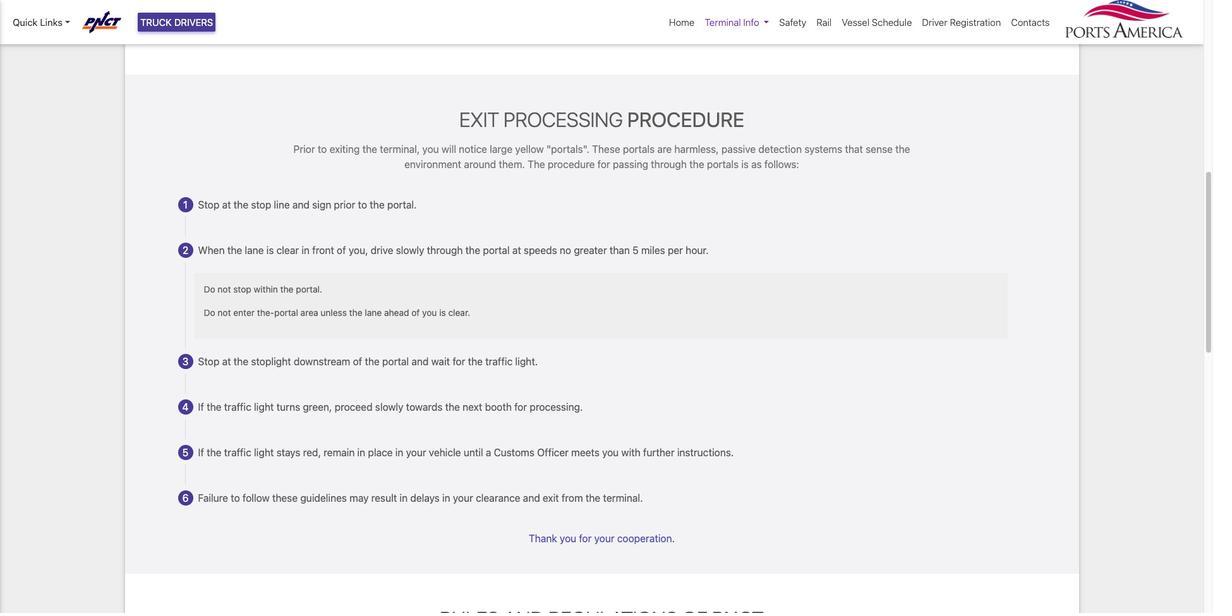 Task type: vqa. For each thing, say whether or not it's contained in the screenshot.
Buffalo 3 Days/Wk
no



Task type: locate. For each thing, give the bounding box(es) containing it.
0 vertical spatial do
[[204, 284, 215, 295]]

1 stop from the top
[[198, 199, 220, 211]]

and left wait
[[412, 356, 429, 367]]

1 horizontal spatial a
[[664, 23, 669, 35]]

exit
[[543, 493, 559, 504]]

not left enter at the left of page
[[218, 307, 231, 318]]

0 horizontal spatial is
[[267, 245, 274, 256]]

officer
[[537, 447, 569, 458]]

vessel schedule
[[842, 16, 912, 28]]

1 vertical spatial traffic
[[224, 402, 251, 413]]

registration
[[950, 16, 1001, 28]]

at right '1'
[[222, 199, 231, 211]]

ahead up stop at the stoplight downstream of the portal and wait for the traffic light.
[[384, 307, 409, 318]]

of left the time
[[945, 23, 954, 35]]

terminal info
[[705, 16, 760, 28]]

1 vertical spatial light
[[254, 447, 274, 458]]

failure to follow these guidelines may result in delays in your clearance and exit from the terminal.
[[198, 493, 643, 504]]

from
[[562, 493, 583, 504]]

2 vertical spatial traffic
[[224, 447, 251, 458]]

6
[[182, 493, 189, 504]]

rail
[[817, 16, 832, 28]]

2 vertical spatial at
[[222, 356, 231, 367]]

2 vertical spatial not
[[218, 307, 231, 318]]

0 horizontal spatial your
[[406, 447, 426, 458]]

stop right 3
[[198, 356, 220, 367]]

1 light from the top
[[254, 402, 274, 413]]

your for vehicle
[[406, 447, 426, 458]]

1 vertical spatial 5
[[182, 447, 189, 458]]

lane right 'unless'
[[365, 307, 382, 318]]

hours
[[885, 23, 911, 35]]

0 horizontal spatial ahead
[[384, 307, 409, 318]]

stop
[[198, 199, 220, 211], [198, 356, 220, 367]]

truck drivers
[[140, 16, 213, 28]]

in right delays
[[442, 493, 450, 504]]

guidelines
[[300, 493, 347, 504]]

1 vertical spatial slowly
[[375, 402, 404, 413]]

your left vehicle
[[406, 447, 426, 458]]

1 vertical spatial portal
[[274, 307, 298, 318]]

portals down the passive
[[707, 159, 739, 170]]

you inside prior to exiting the terminal, you will notice large yellow "portals". these portals are harmless, passive detection systems that sense the environment around them. the procedure for passing through the portals is as follows:
[[423, 144, 439, 155]]

is left as in the top right of the page
[[742, 159, 749, 170]]

and right line
[[293, 199, 310, 211]]

1 vertical spatial stop
[[233, 284, 251, 295]]

a right the until on the left bottom
[[486, 447, 491, 458]]

around
[[464, 159, 496, 170]]

you left clear.
[[422, 307, 437, 318]]

portals up passing
[[623, 144, 655, 155]]

is left the clear
[[267, 245, 274, 256]]

0 vertical spatial not
[[606, 23, 621, 35]]

at right 3
[[222, 356, 231, 367]]

all pnct employees
[[198, 23, 291, 35]]

portal. up area
[[296, 284, 322, 295]]

0 horizontal spatial and
[[293, 199, 310, 211]]

in left 'place'
[[357, 447, 365, 458]]

1 vertical spatial is
[[267, 245, 274, 256]]

home link
[[664, 10, 700, 34]]

1 horizontal spatial portal
[[382, 356, 409, 367]]

2 vertical spatial to
[[231, 493, 240, 504]]

of right the downstream
[[353, 356, 362, 367]]

vehicle
[[429, 447, 461, 458]]

vessel
[[842, 16, 870, 28]]

1 2 from the top
[[183, 23, 188, 35]]

the-
[[257, 307, 274, 318]]

slowly left towards
[[375, 402, 404, 413]]

is inside prior to exiting the terminal, you will notice large yellow "portals". these portals are harmless, passive detection systems that sense the environment around them. the procedure for passing through the portals is as follows:
[[742, 159, 749, 170]]

do for do not stop within the portal.
[[204, 284, 215, 295]]

1 horizontal spatial lane
[[365, 307, 382, 318]]

do not stop within the portal.
[[204, 284, 322, 295]]

traffic left light.
[[486, 356, 513, 367]]

clear.
[[448, 307, 470, 318]]

0 vertical spatial is
[[742, 159, 749, 170]]

1 horizontal spatial your
[[453, 493, 473, 504]]

your left clearance
[[453, 493, 473, 504]]

0 vertical spatial through
[[651, 159, 687, 170]]

1 vertical spatial portals
[[707, 159, 739, 170]]

downstream
[[294, 356, 350, 367]]

1 do from the top
[[204, 284, 215, 295]]

contacts
[[1012, 16, 1050, 28]]

for right thank
[[579, 533, 592, 544]]

2 left when
[[183, 245, 188, 256]]

truck drivers link
[[138, 13, 216, 32]]

stop right '1'
[[198, 199, 220, 211]]

2 horizontal spatial and
[[523, 493, 540, 504]]

light left "turns"
[[254, 402, 274, 413]]

environment
[[405, 159, 462, 170]]

remain
[[324, 447, 355, 458]]

your for clearance
[[453, 493, 473, 504]]

1 vertical spatial stop
[[198, 356, 220, 367]]

0 vertical spatial stop
[[198, 199, 220, 211]]

1 horizontal spatial and
[[412, 356, 429, 367]]

2 horizontal spatial is
[[742, 159, 749, 170]]

1 horizontal spatial portal.
[[387, 199, 417, 211]]

if for if the traffic light turns green, proceed slowly towards the next booth for processing.
[[198, 402, 204, 413]]

5 down 4
[[182, 447, 189, 458]]

traffic for if the traffic light stays red, remain in place in your vehicle until a customs officer meets you with further instructions.
[[224, 447, 251, 458]]

2 vertical spatial your
[[595, 533, 615, 544]]

through right drive
[[427, 245, 463, 256]]

must
[[703, 23, 725, 35]]

will
[[442, 144, 456, 155]]

and left exit
[[523, 493, 540, 504]]

quick links
[[13, 16, 63, 28]]

3
[[182, 356, 189, 367]]

in left 'front'
[[302, 245, 310, 256]]

do for do not enter the-portal area unless the lane ahead of you is clear.
[[204, 307, 215, 318]]

greater
[[574, 245, 607, 256]]

if
[[198, 402, 204, 413], [198, 447, 204, 458]]

2 2 from the top
[[183, 245, 188, 256]]

to inside prior to exiting the terminal, you will notice large yellow "portals". these portals are harmless, passive detection systems that sense the environment around them. the procedure for passing through the portals is as follows:
[[318, 144, 327, 155]]

1 if from the top
[[198, 402, 204, 413]]

rail link
[[812, 10, 837, 34]]

unless
[[321, 307, 347, 318]]

ahead right hours
[[914, 23, 942, 35]]

procedure
[[548, 159, 595, 170]]

portals
[[623, 144, 655, 155], [707, 159, 739, 170]]

0 vertical spatial and
[[293, 199, 310, 211]]

0 vertical spatial your
[[406, 447, 426, 458]]

a left home
[[664, 23, 669, 35]]

thank
[[529, 533, 557, 544]]

1 vertical spatial do
[[204, 307, 215, 318]]

do
[[204, 284, 215, 295], [204, 307, 215, 318]]

terminal.
[[603, 493, 643, 504]]

that
[[845, 144, 863, 155]]

notify
[[728, 23, 754, 35]]

portal.
[[387, 199, 417, 211], [296, 284, 322, 295]]

1 vertical spatial ahead
[[384, 307, 409, 318]]

portal. up drive
[[387, 199, 417, 211]]

if right 4
[[198, 402, 204, 413]]

1 vertical spatial 2
[[183, 245, 188, 256]]

per
[[668, 245, 683, 256]]

0 horizontal spatial lane
[[245, 245, 264, 256]]

stop up enter at the left of page
[[233, 284, 251, 295]]

traffic left "turns"
[[224, 402, 251, 413]]

0 horizontal spatial 5
[[182, 447, 189, 458]]

2 vertical spatial is
[[439, 307, 446, 318]]

1 horizontal spatial through
[[651, 159, 687, 170]]

1 vertical spatial at
[[512, 245, 521, 256]]

stop for stop at the stoplight downstream of the portal and wait for the traffic light.
[[198, 356, 220, 367]]

2 light from the top
[[254, 447, 274, 458]]

your
[[406, 447, 426, 458], [453, 493, 473, 504], [595, 533, 615, 544]]

traffic up follow
[[224, 447, 251, 458]]

quick links link
[[13, 15, 70, 29]]

0 horizontal spatial portal.
[[296, 284, 322, 295]]

booth
[[485, 402, 512, 413]]

do down when
[[204, 284, 215, 295]]

0 vertical spatial if
[[198, 402, 204, 413]]

do left enter at the left of page
[[204, 307, 215, 318]]

0 vertical spatial lane
[[245, 245, 264, 256]]

employees
[[241, 23, 291, 35]]

1 vertical spatial not
[[218, 284, 231, 295]]

for down these
[[598, 159, 610, 170]]

you up environment
[[423, 144, 439, 155]]

further
[[643, 447, 675, 458]]

2 horizontal spatial to
[[358, 199, 367, 211]]

clearance
[[476, 493, 521, 504]]

0 vertical spatial to
[[318, 144, 327, 155]]

2 vertical spatial portal
[[382, 356, 409, 367]]

systems
[[805, 144, 843, 155]]

for right 'booth'
[[515, 402, 527, 413]]

lane left the clear
[[245, 245, 264, 256]]

0 vertical spatial 2
[[183, 23, 188, 35]]

0 vertical spatial 5
[[633, 245, 639, 256]]

1 vertical spatial to
[[358, 199, 367, 211]]

slowly
[[396, 245, 424, 256], [375, 402, 404, 413]]

1 vertical spatial lane
[[365, 307, 382, 318]]

0 vertical spatial stop
[[251, 199, 271, 211]]

0 horizontal spatial a
[[486, 447, 491, 458]]

schedule
[[872, 16, 912, 28]]

not down when
[[218, 284, 231, 295]]

at left speeds
[[512, 245, 521, 256]]

traffic for if the traffic light turns green, proceed slowly towards the next booth for processing.
[[224, 402, 251, 413]]

and
[[293, 199, 310, 211], [412, 356, 429, 367], [523, 493, 540, 504]]

through down are
[[651, 159, 687, 170]]

2 stop from the top
[[198, 356, 220, 367]]

portal left speeds
[[483, 245, 510, 256]]

0 vertical spatial light
[[254, 402, 274, 413]]

your left cooperation.
[[595, 533, 615, 544]]

0 vertical spatial ahead
[[914, 23, 942, 35]]

in right "result"
[[400, 493, 408, 504]]

portal left area
[[274, 307, 298, 318]]

passing
[[613, 159, 648, 170]]

department
[[815, 23, 868, 35]]

0 horizontal spatial portals
[[623, 144, 655, 155]]

2 do from the top
[[204, 307, 215, 318]]

no
[[560, 245, 571, 256]]

is left clear.
[[439, 307, 446, 318]]

twic,
[[672, 23, 700, 35]]

a
[[664, 23, 669, 35], [486, 447, 491, 458]]

large
[[490, 144, 513, 155]]

5 right "than"
[[633, 245, 639, 256]]

slowly right drive
[[396, 245, 424, 256]]

2 for when the lane is clear in front of you, drive slowly through the portal at speeds no greater than 5 miles per hour.
[[183, 245, 188, 256]]

2 left all
[[183, 23, 188, 35]]

1 horizontal spatial portals
[[707, 159, 739, 170]]

light for stays
[[254, 447, 274, 458]]

2 if from the top
[[198, 447, 204, 458]]

stop left line
[[251, 199, 271, 211]]

possess
[[624, 23, 661, 35]]

when the lane is clear in front of you, drive slowly through the portal at speeds no greater than 5 miles per hour.
[[198, 245, 709, 256]]

lane
[[245, 245, 264, 256], [365, 307, 382, 318]]

stop
[[251, 199, 271, 211], [233, 284, 251, 295]]

at for stop at the stoplight downstream of the portal and wait for the traffic light.
[[222, 356, 231, 367]]

if up failure
[[198, 447, 204, 458]]

1 vertical spatial and
[[412, 356, 429, 367]]

2 horizontal spatial portal
[[483, 245, 510, 256]]

not right do
[[606, 23, 621, 35]]

prior to exiting the terminal, you will notice large yellow "portals". these portals are harmless, passive detection systems that sense the environment around them. the procedure for passing through the portals is as follows:
[[294, 144, 911, 170]]

1 horizontal spatial 5
[[633, 245, 639, 256]]

1 vertical spatial your
[[453, 493, 473, 504]]

0 horizontal spatial to
[[231, 493, 240, 504]]

1 horizontal spatial to
[[318, 144, 327, 155]]

are
[[658, 144, 672, 155]]

contacts link
[[1006, 10, 1055, 34]]

is
[[742, 159, 749, 170], [267, 245, 274, 256], [439, 307, 446, 318]]

portal left wait
[[382, 356, 409, 367]]

0 horizontal spatial through
[[427, 245, 463, 256]]

you left with
[[602, 447, 619, 458]]

0 vertical spatial at
[[222, 199, 231, 211]]

light left stays
[[254, 447, 274, 458]]

light
[[254, 402, 274, 413], [254, 447, 274, 458]]

1 vertical spatial if
[[198, 447, 204, 458]]



Task type: describe. For each thing, give the bounding box(es) containing it.
2 horizontal spatial your
[[595, 533, 615, 544]]

enter
[[233, 307, 255, 318]]

0 horizontal spatial portal
[[274, 307, 298, 318]]

who
[[570, 23, 589, 35]]

any
[[514, 23, 532, 35]]

clear
[[277, 245, 299, 256]]

meets
[[572, 447, 600, 458]]

at for stop at the stop line and sign prior to the portal.
[[222, 199, 231, 211]]

terminal
[[705, 16, 741, 28]]

2 for all pnct employees
[[183, 23, 188, 35]]

if the traffic light stays red, remain in place in your vehicle until a customs officer meets you with further instructions.
[[198, 447, 734, 458]]

procedure
[[628, 107, 745, 131]]

2 vertical spatial and
[[523, 493, 540, 504]]

for inside prior to exiting the terminal, you will notice large yellow "portals". these portals are harmless, passive detection systems that sense the environment around them. the procedure for passing through the portals is as follows:
[[598, 159, 610, 170]]

them.
[[499, 159, 525, 170]]

security
[[774, 23, 812, 35]]

drivers
[[174, 16, 213, 28]]

front
[[312, 245, 334, 256]]

do not enter the-portal area unless the lane ahead of you is clear.
[[204, 307, 470, 318]]

terminal info link
[[700, 10, 775, 34]]

light.
[[515, 356, 538, 367]]

result
[[371, 493, 397, 504]]

than
[[610, 245, 630, 256]]

driver
[[922, 16, 948, 28]]

wait
[[431, 356, 450, 367]]

0 vertical spatial traffic
[[486, 356, 513, 367]]

1 vertical spatial through
[[427, 245, 463, 256]]

for right wait
[[453, 356, 465, 367]]

sense
[[866, 144, 893, 155]]

place
[[368, 447, 393, 458]]

these
[[272, 493, 298, 504]]

light for turns
[[254, 402, 274, 413]]

stays
[[277, 447, 301, 458]]

pnct
[[212, 23, 239, 35]]

cooperation.
[[617, 533, 675, 544]]

thank you for your cooperation.
[[529, 533, 675, 544]]

vessel schedule link
[[837, 10, 917, 34]]

safety
[[780, 16, 807, 28]]

any visitors who do not possess a twic, must notify the security department 24 hours ahead of time link
[[479, 6, 992, 52]]

1
[[183, 199, 188, 211]]

24
[[871, 23, 883, 35]]

"portals".
[[547, 144, 590, 155]]

all
[[198, 23, 209, 35]]

exit processing procedure
[[459, 107, 745, 131]]

to for 6
[[231, 493, 240, 504]]

drive
[[371, 245, 393, 256]]

of left "you,"
[[337, 245, 346, 256]]

of left clear.
[[412, 307, 420, 318]]

hour.
[[686, 245, 709, 256]]

if the traffic light turns green, proceed slowly towards the next booth for processing.
[[198, 402, 583, 413]]

0 vertical spatial portal.
[[387, 199, 417, 211]]

4
[[182, 402, 189, 413]]

quick
[[13, 16, 38, 28]]

1 horizontal spatial ahead
[[914, 23, 942, 35]]

safety link
[[775, 10, 812, 34]]

0 vertical spatial portals
[[623, 144, 655, 155]]

truck
[[140, 16, 172, 28]]

stoplight
[[251, 356, 291, 367]]

until
[[464, 447, 483, 458]]

info
[[744, 16, 760, 28]]

proceed
[[335, 402, 373, 413]]

processing
[[504, 107, 623, 131]]

sign
[[312, 199, 331, 211]]

within
[[254, 284, 278, 295]]

stop for stop at the stop line and sign prior to the portal.
[[198, 199, 220, 211]]

exit
[[459, 107, 499, 131]]

notice
[[459, 144, 487, 155]]

0 vertical spatial a
[[664, 23, 669, 35]]

prior
[[294, 144, 315, 155]]

these
[[592, 144, 621, 155]]

prior
[[334, 199, 355, 211]]

instructions.
[[677, 447, 734, 458]]

follow
[[243, 493, 270, 504]]

stop at the stoplight downstream of the portal and wait for the traffic light.
[[198, 356, 538, 367]]

0 vertical spatial portal
[[483, 245, 510, 256]]

visitors
[[534, 23, 567, 35]]

driver registration link
[[917, 10, 1006, 34]]

exiting
[[330, 144, 360, 155]]

0 vertical spatial slowly
[[396, 245, 424, 256]]

not for do not stop within the portal.
[[218, 284, 231, 295]]

1 vertical spatial a
[[486, 447, 491, 458]]

through inside prior to exiting the terminal, you will notice large yellow "portals". these portals are harmless, passive detection systems that sense the environment around them. the procedure for passing through the portals is as follows:
[[651, 159, 687, 170]]

1 vertical spatial portal.
[[296, 284, 322, 295]]

failure
[[198, 493, 228, 504]]

line
[[274, 199, 290, 211]]

if for if the traffic light stays red, remain in place in your vehicle until a customs officer meets you with further instructions.
[[198, 447, 204, 458]]

1 horizontal spatial is
[[439, 307, 446, 318]]

passive
[[722, 144, 756, 155]]

speeds
[[524, 245, 557, 256]]

to for exit processing
[[318, 144, 327, 155]]

turns
[[277, 402, 300, 413]]

you right thank
[[560, 533, 577, 544]]

stop at the stop line and sign prior to the portal.
[[198, 199, 417, 211]]

in right 'place'
[[395, 447, 404, 458]]

harmless,
[[675, 144, 719, 155]]

driver registration
[[922, 16, 1001, 28]]

delays
[[410, 493, 440, 504]]

links
[[40, 16, 63, 28]]

as
[[752, 159, 762, 170]]

processing.
[[530, 402, 583, 413]]

with
[[622, 447, 641, 458]]

not for do not enter the-portal area unless the lane ahead of you is clear.
[[218, 307, 231, 318]]

the
[[528, 159, 545, 170]]

when
[[198, 245, 225, 256]]

you,
[[349, 245, 368, 256]]

home
[[669, 16, 695, 28]]



